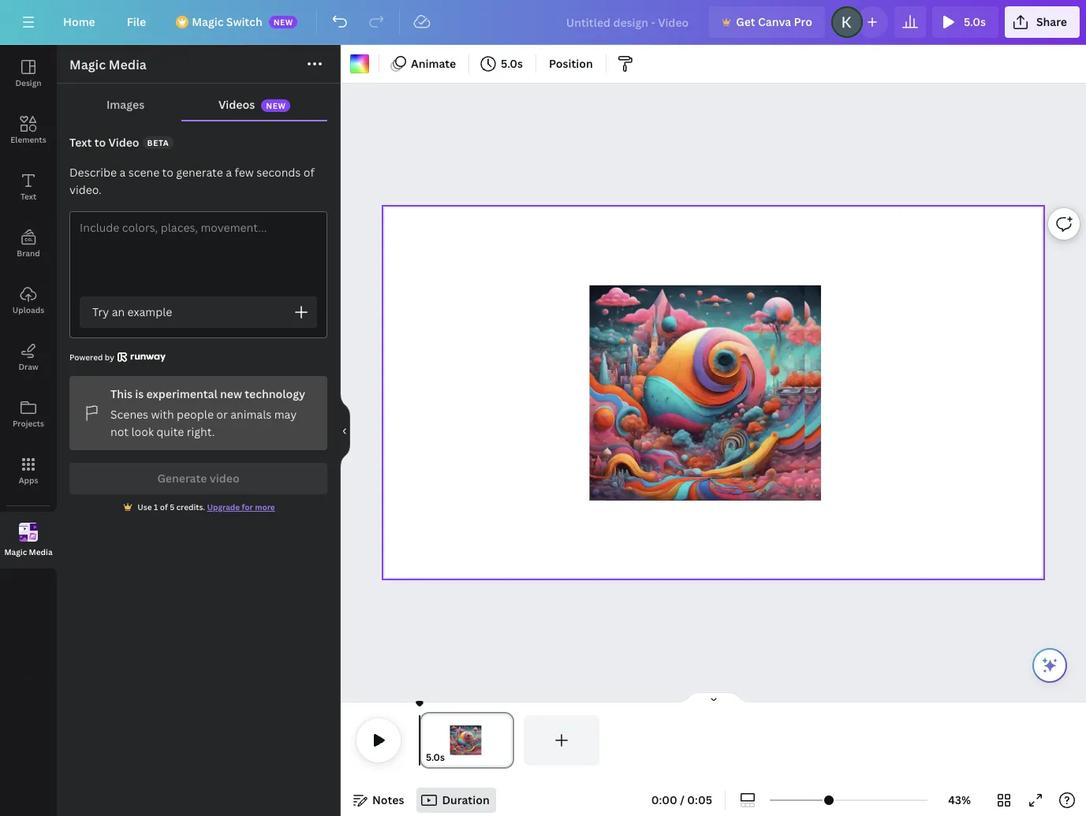 Task type: describe. For each thing, give the bounding box(es) containing it.
an
[[112, 305, 125, 320]]

share button
[[1005, 6, 1081, 38]]

hide image
[[340, 393, 350, 469]]

describe
[[69, 165, 117, 180]]

text for text to video beta
[[69, 135, 92, 150]]

by
[[105, 352, 114, 363]]

file
[[127, 14, 146, 29]]

get canva pro
[[737, 14, 813, 29]]

this
[[111, 387, 133, 402]]

generate
[[176, 165, 223, 180]]

more
[[255, 502, 275, 513]]

or
[[217, 407, 228, 422]]

Page title text field
[[452, 751, 458, 766]]

position button
[[543, 51, 600, 77]]

for
[[242, 502, 253, 513]]

experimental
[[146, 387, 218, 402]]

text to video beta
[[69, 135, 169, 150]]

generate
[[157, 471, 207, 486]]

upgrade
[[207, 502, 240, 513]]

0:05
[[688, 793, 713, 808]]

projects
[[13, 418, 44, 429]]

use 1 of 5 credits. upgrade for more
[[138, 502, 275, 513]]

home link
[[51, 6, 108, 38]]

elements button
[[0, 102, 57, 159]]

share
[[1037, 14, 1068, 29]]

1
[[154, 502, 158, 513]]

duration button
[[417, 789, 496, 814]]

1 horizontal spatial media
[[109, 56, 147, 73]]

design
[[15, 77, 41, 88]]

5.0s inside main menu bar
[[964, 14, 987, 29]]

describe a scene to generate a few seconds of video.
[[69, 165, 315, 197]]

0:00 / 0:05
[[652, 793, 713, 808]]

get canva pro button
[[710, 6, 826, 38]]

magic switch
[[192, 14, 263, 29]]

design button
[[0, 45, 57, 102]]

notes button
[[347, 789, 411, 814]]

get
[[737, 14, 756, 29]]

look
[[131, 425, 154, 440]]

hide pages image
[[676, 692, 752, 705]]

generate video
[[157, 471, 240, 486]]

1 vertical spatial 5.0s button
[[476, 51, 530, 77]]

scene
[[128, 165, 160, 180]]

projects button
[[0, 386, 57, 443]]

video
[[210, 471, 240, 486]]

switch
[[226, 14, 263, 29]]

media inside button
[[29, 547, 53, 558]]

1 vertical spatial of
[[160, 502, 168, 513]]

Describe a scene to generate a few seconds of video. text field
[[70, 212, 327, 297]]

magic media inside button
[[4, 547, 53, 558]]

0 horizontal spatial 5.0s
[[426, 751, 445, 765]]

video
[[109, 135, 139, 150]]

animals
[[231, 407, 272, 422]]

images
[[107, 97, 145, 112]]

new inside main menu bar
[[274, 17, 293, 28]]

try an example
[[92, 305, 172, 320]]

magic inside button
[[4, 547, 27, 558]]

0 horizontal spatial to
[[94, 135, 106, 150]]

1 vertical spatial new
[[266, 100, 286, 111]]

may
[[274, 407, 297, 422]]

draw
[[18, 362, 38, 373]]

file button
[[114, 6, 159, 38]]

scenes
[[111, 407, 148, 422]]

1 a from the left
[[120, 165, 126, 180]]

notes
[[373, 793, 404, 808]]

elements
[[10, 134, 46, 145]]

technology
[[245, 387, 306, 402]]

not
[[111, 425, 129, 440]]

1 vertical spatial magic
[[69, 56, 106, 73]]

#ffffff image
[[350, 54, 369, 73]]

position
[[549, 56, 593, 71]]

video.
[[69, 182, 102, 197]]

beta
[[147, 137, 169, 148]]

Design title text field
[[554, 6, 703, 38]]

1 horizontal spatial 5.0s
[[501, 56, 523, 71]]

images button
[[69, 90, 182, 120]]

side panel tab list
[[0, 45, 57, 569]]

uploads
[[13, 305, 44, 316]]



Task type: locate. For each thing, give the bounding box(es) containing it.
5
[[170, 502, 175, 513]]

text up describe
[[69, 135, 92, 150]]

of right 1 on the bottom of the page
[[160, 502, 168, 513]]

few
[[235, 165, 254, 180]]

5.0s button
[[933, 6, 999, 38], [476, 51, 530, 77], [426, 751, 445, 766]]

a left few
[[226, 165, 232, 180]]

canva assistant image
[[1041, 657, 1060, 676]]

0 horizontal spatial magic media
[[4, 547, 53, 558]]

1 vertical spatial to
[[162, 165, 174, 180]]

magic down 'apps'
[[4, 547, 27, 558]]

1 horizontal spatial 5.0s button
[[476, 51, 530, 77]]

try
[[92, 305, 109, 320]]

2 vertical spatial 5.0s button
[[426, 751, 445, 766]]

43% button
[[935, 789, 986, 814]]

uploads button
[[0, 272, 57, 329]]

powered by
[[69, 352, 114, 363]]

a
[[120, 165, 126, 180], [226, 165, 232, 180]]

runway logo image
[[118, 353, 166, 362]]

to left video
[[94, 135, 106, 150]]

quite
[[157, 425, 184, 440]]

magic media
[[69, 56, 147, 73], [4, 547, 53, 558]]

5.0s button down main menu bar
[[476, 51, 530, 77]]

2 horizontal spatial 5.0s button
[[933, 6, 999, 38]]

0 vertical spatial media
[[109, 56, 147, 73]]

people
[[177, 407, 214, 422]]

home
[[63, 14, 95, 29]]

media
[[109, 56, 147, 73], [29, 547, 53, 558]]

new
[[220, 387, 242, 402]]

use
[[138, 502, 152, 513]]

text inside button
[[20, 191, 36, 202]]

1 vertical spatial 5.0s
[[501, 56, 523, 71]]

videos
[[219, 97, 255, 112]]

0:00
[[652, 793, 678, 808]]

to
[[94, 135, 106, 150], [162, 165, 174, 180]]

0 vertical spatial 5.0s button
[[933, 6, 999, 38]]

text for text
[[20, 191, 36, 202]]

is
[[135, 387, 144, 402]]

5.0s button left page title text field on the bottom
[[426, 751, 445, 766]]

1 horizontal spatial to
[[162, 165, 174, 180]]

2 vertical spatial 5.0s
[[426, 751, 445, 765]]

right.
[[187, 425, 215, 440]]

43%
[[949, 793, 972, 808]]

pro
[[795, 14, 813, 29]]

magic down home link
[[69, 56, 106, 73]]

5.0s button left share dropdown button
[[933, 6, 999, 38]]

this is experimental new technology scenes with people or animals may not look quite right.
[[111, 387, 306, 440]]

magic left switch at the left of the page
[[192, 14, 224, 29]]

media up images
[[109, 56, 147, 73]]

2 a from the left
[[226, 165, 232, 180]]

animate
[[411, 56, 456, 71]]

5.0s down main menu bar
[[501, 56, 523, 71]]

brand button
[[0, 215, 57, 272]]

new right switch at the left of the page
[[274, 17, 293, 28]]

0 horizontal spatial media
[[29, 547, 53, 558]]

new right videos
[[266, 100, 286, 111]]

magic
[[192, 14, 224, 29], [69, 56, 106, 73], [4, 547, 27, 558]]

draw button
[[0, 329, 57, 386]]

1 horizontal spatial of
[[304, 165, 315, 180]]

try an example button
[[80, 297, 317, 328]]

5.0s left share dropdown button
[[964, 14, 987, 29]]

1 horizontal spatial a
[[226, 165, 232, 180]]

0 horizontal spatial of
[[160, 502, 168, 513]]

1 vertical spatial text
[[20, 191, 36, 202]]

0 vertical spatial new
[[274, 17, 293, 28]]

0 vertical spatial of
[[304, 165, 315, 180]]

new
[[274, 17, 293, 28], [266, 100, 286, 111]]

magic media down 'apps'
[[4, 547, 53, 558]]

powered
[[69, 352, 103, 363]]

of right seconds
[[304, 165, 315, 180]]

trimming, start edge slider
[[420, 716, 434, 766]]

media down 'apps'
[[29, 547, 53, 558]]

0 horizontal spatial magic
[[4, 547, 27, 558]]

text up the brand button on the top of the page
[[20, 191, 36, 202]]

duration
[[442, 793, 490, 808]]

magic media button
[[0, 512, 57, 569]]

upgrade for more link
[[207, 502, 275, 513]]

1 horizontal spatial text
[[69, 135, 92, 150]]

of inside the describe a scene to generate a few seconds of video.
[[304, 165, 315, 180]]

0 vertical spatial text
[[69, 135, 92, 150]]

0 vertical spatial magic
[[192, 14, 224, 29]]

0 vertical spatial 5.0s
[[964, 14, 987, 29]]

trimming, end edge slider
[[500, 716, 515, 766]]

animate button
[[386, 51, 463, 77]]

apps
[[19, 475, 38, 486]]

brand
[[17, 248, 40, 259]]

2 horizontal spatial magic
[[192, 14, 224, 29]]

0 horizontal spatial text
[[20, 191, 36, 202]]

text
[[69, 135, 92, 150], [20, 191, 36, 202]]

1 vertical spatial media
[[29, 547, 53, 558]]

0 vertical spatial to
[[94, 135, 106, 150]]

5.0s left page title text field on the bottom
[[426, 751, 445, 765]]

with
[[151, 407, 174, 422]]

of
[[304, 165, 315, 180], [160, 502, 168, 513]]

0 horizontal spatial 5.0s button
[[426, 751, 445, 766]]

0 vertical spatial magic media
[[69, 56, 147, 73]]

text button
[[0, 159, 57, 215]]

1 vertical spatial magic media
[[4, 547, 53, 558]]

1 horizontal spatial magic media
[[69, 56, 147, 73]]

5.0s
[[964, 14, 987, 29], [501, 56, 523, 71], [426, 751, 445, 765]]

magic media up images
[[69, 56, 147, 73]]

example
[[128, 305, 172, 320]]

seconds
[[257, 165, 301, 180]]

canva
[[759, 14, 792, 29]]

generate video button
[[69, 463, 328, 495]]

credits.
[[176, 502, 205, 513]]

0 horizontal spatial a
[[120, 165, 126, 180]]

to right "scene"
[[162, 165, 174, 180]]

main menu bar
[[0, 0, 1087, 45]]

apps button
[[0, 443, 57, 500]]

2 vertical spatial magic
[[4, 547, 27, 558]]

to inside the describe a scene to generate a few seconds of video.
[[162, 165, 174, 180]]

2 horizontal spatial 5.0s
[[964, 14, 987, 29]]

/
[[681, 793, 685, 808]]

a left "scene"
[[120, 165, 126, 180]]

1 horizontal spatial magic
[[69, 56, 106, 73]]

magic inside main menu bar
[[192, 14, 224, 29]]



Task type: vqa. For each thing, say whether or not it's contained in the screenshot.
the canva partnerships
no



